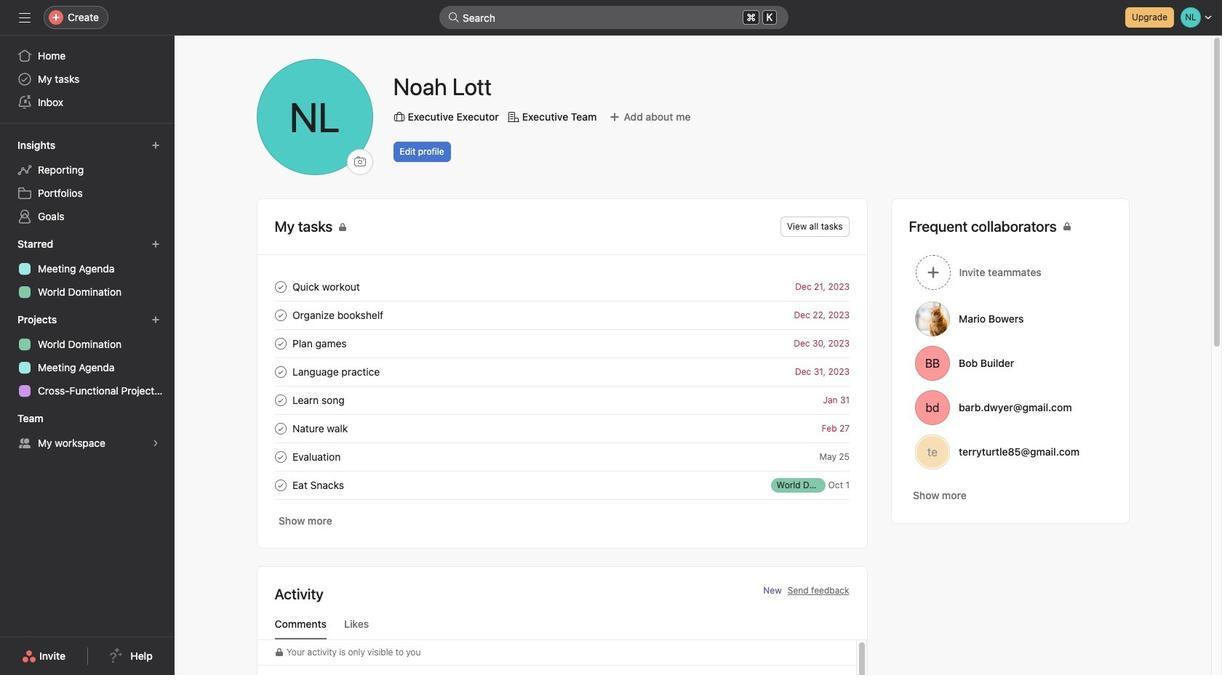 Task type: locate. For each thing, give the bounding box(es) containing it.
4 mark complete checkbox from the top
[[272, 449, 289, 466]]

mark complete image
[[272, 278, 289, 296], [272, 335, 289, 353], [272, 363, 289, 381], [272, 420, 289, 438]]

2 mark complete image from the top
[[272, 335, 289, 353]]

3 mark complete image from the top
[[272, 449, 289, 466]]

3 mark complete image from the top
[[272, 363, 289, 381]]

add items to starred image
[[151, 240, 160, 249]]

hide sidebar image
[[19, 12, 31, 23]]

upload new photo image
[[256, 59, 373, 175], [354, 156, 366, 168]]

Mark complete checkbox
[[272, 307, 289, 324], [272, 335, 289, 353], [272, 392, 289, 409], [272, 449, 289, 466], [272, 477, 289, 494]]

Mark complete checkbox
[[272, 278, 289, 296], [272, 363, 289, 381], [272, 420, 289, 438]]

2 vertical spatial mark complete checkbox
[[272, 420, 289, 438]]

insights element
[[0, 132, 175, 231]]

see details, my workspace image
[[151, 439, 160, 448]]

mark complete image for 3rd mark complete option from the top of the page
[[272, 420, 289, 438]]

Search tasks, projects, and more text field
[[439, 6, 789, 29]]

projects element
[[0, 307, 175, 406]]

mark complete image for fourth mark complete checkbox from the top
[[272, 449, 289, 466]]

4 mark complete image from the top
[[272, 477, 289, 494]]

1 mark complete checkbox from the top
[[272, 307, 289, 324]]

4 mark complete image from the top
[[272, 420, 289, 438]]

0 vertical spatial mark complete checkbox
[[272, 278, 289, 296]]

starred element
[[0, 231, 175, 307]]

mark complete image
[[272, 307, 289, 324], [272, 392, 289, 409], [272, 449, 289, 466], [272, 477, 289, 494]]

1 mark complete image from the top
[[272, 307, 289, 324]]

mark complete image for 3rd mark complete option from the bottom of the page
[[272, 278, 289, 296]]

2 mark complete checkbox from the top
[[272, 335, 289, 353]]

teams element
[[0, 406, 175, 458]]

2 mark complete image from the top
[[272, 392, 289, 409]]

1 vertical spatial mark complete checkbox
[[272, 363, 289, 381]]

None field
[[439, 6, 789, 29]]

1 mark complete image from the top
[[272, 278, 289, 296]]

mark complete image for 2nd mark complete option from the top
[[272, 363, 289, 381]]

5 mark complete checkbox from the top
[[272, 477, 289, 494]]



Task type: vqa. For each thing, say whether or not it's contained in the screenshot.
"New project or portfolio" icon
yes



Task type: describe. For each thing, give the bounding box(es) containing it.
3 mark complete checkbox from the top
[[272, 420, 289, 438]]

new insights image
[[151, 141, 160, 150]]

prominent image
[[448, 12, 460, 23]]

mark complete image for fifth mark complete checkbox from the bottom of the page
[[272, 307, 289, 324]]

mark complete image for third mark complete checkbox from the bottom
[[272, 392, 289, 409]]

mark complete image for fifth mark complete checkbox
[[272, 477, 289, 494]]

3 mark complete checkbox from the top
[[272, 392, 289, 409]]

2 mark complete checkbox from the top
[[272, 363, 289, 381]]

global element
[[0, 36, 175, 123]]

1 mark complete checkbox from the top
[[272, 278, 289, 296]]

activity tab list
[[257, 617, 867, 641]]

new project or portfolio image
[[151, 316, 160, 325]]



